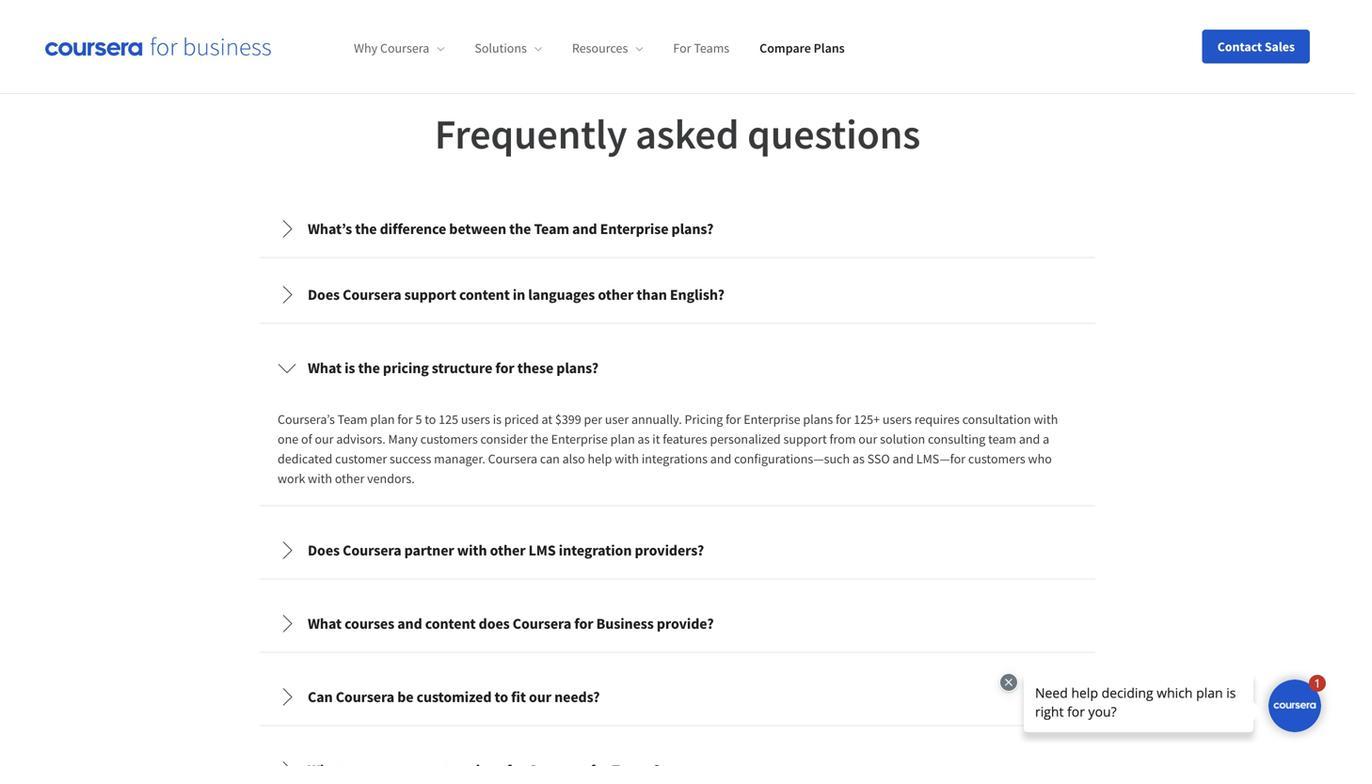 Task type: locate. For each thing, give the bounding box(es) containing it.
coursera's team plan for 5 to 125 users is priced at $399 per user annually. pricing for enterprise plans for 125+ users requires consultation with one of our advisors. many customers consider the enterprise plan as it features personalized support from our solution consulting team and a dedicated customer success manager. coursera can also help with integrations and configurations—such as sso and lms—for customers who work with other vendors.
[[278, 411, 1058, 488]]

1 vertical spatial team
[[337, 411, 368, 428]]

0 horizontal spatial customers
[[420, 431, 478, 448]]

to right 5
[[425, 411, 436, 428]]

is left pricing
[[345, 359, 355, 378]]

content inside dropdown button
[[459, 286, 510, 304]]

the down at
[[530, 431, 548, 448]]

enterprise up also
[[551, 431, 608, 448]]

1 horizontal spatial users
[[883, 411, 912, 428]]

1 horizontal spatial other
[[490, 542, 526, 560]]

and right courses
[[397, 615, 422, 634]]

priced
[[504, 411, 539, 428]]

1 vertical spatial is
[[493, 411, 502, 428]]

2 horizontal spatial other
[[598, 286, 634, 304]]

1 horizontal spatial as
[[852, 451, 865, 468]]

customers
[[420, 431, 478, 448], [968, 451, 1025, 468]]

lms—for
[[916, 451, 966, 468]]

0 horizontal spatial as
[[638, 431, 650, 448]]

0 vertical spatial enterprise
[[600, 220, 669, 239]]

users
[[461, 411, 490, 428], [883, 411, 912, 428]]

enterprise
[[600, 220, 669, 239], [744, 411, 800, 428], [551, 431, 608, 448]]

our
[[315, 431, 334, 448], [858, 431, 877, 448], [529, 688, 551, 707]]

what inside 'dropdown button'
[[308, 359, 342, 378]]

content left in on the left top of page
[[459, 286, 510, 304]]

1 vertical spatial to
[[495, 688, 508, 707]]

with down dedicated
[[308, 471, 332, 488]]

team inside coursera's team plan for 5 to 125 users is priced at $399 per user annually. pricing for enterprise plans for 125+ users requires consultation with one of our advisors. many customers consider the enterprise plan as it features personalized support from our solution consulting team and a dedicated customer success manager. coursera can also help with integrations and configurations—such as sso and lms—for customers who work with other vendors.
[[337, 411, 368, 428]]

and
[[572, 220, 597, 239], [1019, 431, 1040, 448], [710, 451, 731, 468], [893, 451, 914, 468], [397, 615, 422, 634]]

1 vertical spatial support
[[783, 431, 827, 448]]

vendors.
[[367, 471, 415, 488]]

structure
[[432, 359, 492, 378]]

can
[[540, 451, 560, 468]]

other down customer
[[335, 471, 364, 488]]

coursera down 'consider'
[[488, 451, 537, 468]]

0 vertical spatial team
[[534, 220, 569, 239]]

what's the difference between the team and enterprise plans?
[[308, 220, 714, 239]]

plans?
[[671, 220, 714, 239], [556, 359, 599, 378]]

0 vertical spatial customers
[[420, 431, 478, 448]]

with up a
[[1034, 411, 1058, 428]]

team
[[534, 220, 569, 239], [337, 411, 368, 428]]

1 vertical spatial plans?
[[556, 359, 599, 378]]

plan down the user at the left of the page
[[610, 431, 635, 448]]

1 vertical spatial enterprise
[[744, 411, 800, 428]]

plan up many in the left of the page
[[370, 411, 395, 428]]

the right the between
[[509, 220, 531, 239]]

does down what's
[[308, 286, 340, 304]]

contact sales
[[1217, 38, 1295, 55]]

what
[[308, 359, 342, 378], [308, 615, 342, 634]]

and down solution
[[893, 451, 914, 468]]

1 horizontal spatial customers
[[968, 451, 1025, 468]]

other inside 'does coursera support content in languages other than english?' dropdown button
[[598, 286, 634, 304]]

0 vertical spatial to
[[425, 411, 436, 428]]

coursera right "does"
[[513, 615, 571, 634]]

users up solution
[[883, 411, 912, 428]]

users right 125
[[461, 411, 490, 428]]

coursera left partner
[[343, 542, 401, 560]]

plans? right these
[[556, 359, 599, 378]]

0 horizontal spatial team
[[337, 411, 368, 428]]

our down 125+
[[858, 431, 877, 448]]

0 vertical spatial support
[[404, 286, 456, 304]]

our right fit
[[529, 688, 551, 707]]

coursera for does coursera support content in languages other than english?
[[343, 286, 401, 304]]

what's the difference between the team and enterprise plans? button
[[263, 203, 1093, 256]]

with right help
[[615, 451, 639, 468]]

1 horizontal spatial plan
[[610, 431, 635, 448]]

0 vertical spatial plans?
[[671, 220, 714, 239]]

0 horizontal spatial other
[[335, 471, 364, 488]]

team up advisors. on the bottom of page
[[337, 411, 368, 428]]

0 vertical spatial is
[[345, 359, 355, 378]]

coursera
[[380, 40, 429, 57], [343, 286, 401, 304], [488, 451, 537, 468], [343, 542, 401, 560], [513, 615, 571, 634], [336, 688, 394, 707]]

as left sso
[[852, 451, 865, 468]]

0 horizontal spatial to
[[425, 411, 436, 428]]

1 vertical spatial what
[[308, 615, 342, 634]]

2 users from the left
[[883, 411, 912, 428]]

with inside dropdown button
[[457, 542, 487, 560]]

coursera down difference
[[343, 286, 401, 304]]

what is the pricing structure for these plans?
[[308, 359, 599, 378]]

1 horizontal spatial our
[[529, 688, 551, 707]]

the right what's
[[355, 220, 377, 239]]

does coursera support content in languages other than english?
[[308, 286, 725, 304]]

is inside coursera's team plan for 5 to 125 users is priced at $399 per user annually. pricing for enterprise plans for 125+ users requires consultation with one of our advisors. many customers consider the enterprise plan as it features personalized support from our solution consulting team and a dedicated customer success manager. coursera can also help with integrations and configurations—such as sso and lms—for customers who work with other vendors.
[[493, 411, 502, 428]]

does for does coursera partner with other lms integration providers?
[[308, 542, 340, 560]]

0 horizontal spatial support
[[404, 286, 456, 304]]

what for what is the pricing structure for these plans?
[[308, 359, 342, 378]]

1 vertical spatial content
[[425, 615, 476, 634]]

2 vertical spatial enterprise
[[551, 431, 608, 448]]

does
[[479, 615, 510, 634]]

for up 'personalized'
[[726, 411, 741, 428]]

frequently
[[435, 108, 627, 160]]

for left these
[[495, 359, 514, 378]]

125+
[[854, 411, 880, 428]]

content left "does"
[[425, 615, 476, 634]]

from
[[829, 431, 856, 448]]

our inside dropdown button
[[529, 688, 551, 707]]

for left business
[[574, 615, 593, 634]]

1 horizontal spatial team
[[534, 220, 569, 239]]

other left lms
[[490, 542, 526, 560]]

1 horizontal spatial is
[[493, 411, 502, 428]]

0 horizontal spatial users
[[461, 411, 490, 428]]

other left than on the top
[[598, 286, 634, 304]]

2 what from the top
[[308, 615, 342, 634]]

with
[[1034, 411, 1058, 428], [615, 451, 639, 468], [308, 471, 332, 488], [457, 542, 487, 560]]

what left courses
[[308, 615, 342, 634]]

1 vertical spatial does
[[308, 542, 340, 560]]

and up languages
[[572, 220, 597, 239]]

1 vertical spatial plan
[[610, 431, 635, 448]]

0 horizontal spatial plans?
[[556, 359, 599, 378]]

these
[[517, 359, 553, 378]]

1 horizontal spatial plans?
[[671, 220, 714, 239]]

0 horizontal spatial our
[[315, 431, 334, 448]]

coursera left be
[[336, 688, 394, 707]]

0 horizontal spatial plan
[[370, 411, 395, 428]]

what inside "dropdown button"
[[308, 615, 342, 634]]

1 vertical spatial other
[[335, 471, 364, 488]]

coursera for why coursera
[[380, 40, 429, 57]]

user
[[605, 411, 629, 428]]

content inside "dropdown button"
[[425, 615, 476, 634]]

lms
[[528, 542, 556, 560]]

plan
[[370, 411, 395, 428], [610, 431, 635, 448]]

customized
[[416, 688, 492, 707]]

contact
[[1217, 38, 1262, 55]]

2 vertical spatial other
[[490, 542, 526, 560]]

dedicated
[[278, 451, 332, 468]]

features
[[663, 431, 707, 448]]

what for what courses and content does coursera for business provide?
[[308, 615, 342, 634]]

for
[[495, 359, 514, 378], [397, 411, 413, 428], [726, 411, 741, 428], [836, 411, 851, 428], [574, 615, 593, 634]]

support down the 'plans'
[[783, 431, 827, 448]]

1 vertical spatial customers
[[968, 451, 1025, 468]]

content
[[459, 286, 510, 304], [425, 615, 476, 634]]

can coursera be customized to fit our needs?
[[308, 688, 600, 707]]

0 vertical spatial content
[[459, 286, 510, 304]]

between
[[449, 220, 506, 239]]

consultation
[[962, 411, 1031, 428]]

0 vertical spatial other
[[598, 286, 634, 304]]

what up coursera's
[[308, 359, 342, 378]]

enterprise up than on the top
[[600, 220, 669, 239]]

customers down team
[[968, 451, 1025, 468]]

what courses and content does coursera for business provide? button
[[263, 598, 1093, 651]]

customers down 125
[[420, 431, 478, 448]]

difference
[[380, 220, 446, 239]]

who
[[1028, 451, 1052, 468]]

0 vertical spatial what
[[308, 359, 342, 378]]

0 vertical spatial does
[[308, 286, 340, 304]]

1 horizontal spatial to
[[495, 688, 508, 707]]

customer
[[335, 451, 387, 468]]

team
[[988, 431, 1016, 448]]

personalized
[[710, 431, 781, 448]]

the
[[355, 220, 377, 239], [509, 220, 531, 239], [358, 359, 380, 378], [530, 431, 548, 448]]

the left pricing
[[358, 359, 380, 378]]

per
[[584, 411, 602, 428]]

the inside what is the pricing structure for these plans? 'dropdown button'
[[358, 359, 380, 378]]

at
[[542, 411, 552, 428]]

5
[[415, 411, 422, 428]]

enterprise up 'personalized'
[[744, 411, 800, 428]]

plans
[[803, 411, 833, 428]]

2 does from the top
[[308, 542, 340, 560]]

plans? up "english?"
[[671, 220, 714, 239]]

team up languages
[[534, 220, 569, 239]]

our right of
[[315, 431, 334, 448]]

integration
[[559, 542, 632, 560]]

other
[[598, 286, 634, 304], [335, 471, 364, 488], [490, 542, 526, 560]]

is
[[345, 359, 355, 378], [493, 411, 502, 428]]

coursera inside "dropdown button"
[[513, 615, 571, 634]]

0 horizontal spatial is
[[345, 359, 355, 378]]

as left the it
[[638, 431, 650, 448]]

consider
[[480, 431, 528, 448]]

manager.
[[434, 451, 485, 468]]

coursera right why
[[380, 40, 429, 57]]

support down difference
[[404, 286, 456, 304]]

1 does from the top
[[308, 286, 340, 304]]

to left fit
[[495, 688, 508, 707]]

with right partner
[[457, 542, 487, 560]]

1 horizontal spatial support
[[783, 431, 827, 448]]

what courses and content does coursera for business provide?
[[308, 615, 714, 634]]

for
[[673, 40, 691, 57]]

is up 'consider'
[[493, 411, 502, 428]]

does down dedicated
[[308, 542, 340, 560]]

1 what from the top
[[308, 359, 342, 378]]

asked
[[635, 108, 739, 160]]

the inside coursera's team plan for 5 to 125 users is priced at $399 per user annually. pricing for enterprise plans for 125+ users requires consultation with one of our advisors. many customers consider the enterprise plan as it features personalized support from our solution consulting team and a dedicated customer success manager. coursera can also help with integrations and configurations—such as sso and lms—for customers who work with other vendors.
[[530, 431, 548, 448]]

questions
[[747, 108, 920, 160]]



Task type: describe. For each thing, give the bounding box(es) containing it.
for teams
[[673, 40, 729, 57]]

team inside dropdown button
[[534, 220, 569, 239]]

solutions
[[475, 40, 527, 57]]

annually.
[[631, 411, 682, 428]]

coursera for business image
[[45, 37, 271, 56]]

of
[[301, 431, 312, 448]]

to inside coursera's team plan for 5 to 125 users is priced at $399 per user annually. pricing for enterprise plans for 125+ users requires consultation with one of our advisors. many customers consider the enterprise plan as it features personalized support from our solution consulting team and a dedicated customer success manager. coursera can also help with integrations and configurations—such as sso and lms—for customers who work with other vendors.
[[425, 411, 436, 428]]

solution
[[880, 431, 925, 448]]

plans? inside dropdown button
[[671, 220, 714, 239]]

it
[[652, 431, 660, 448]]

coursera's
[[278, 411, 335, 428]]

help
[[588, 451, 612, 468]]

work
[[278, 471, 305, 488]]

coursera for does coursera partner with other lms integration providers?
[[343, 542, 401, 560]]

enterprise inside dropdown button
[[600, 220, 669, 239]]

consulting
[[928, 431, 986, 448]]

other inside the does coursera partner with other lms integration providers? dropdown button
[[490, 542, 526, 560]]

languages
[[528, 286, 595, 304]]

resources link
[[572, 40, 643, 57]]

advisors.
[[336, 431, 386, 448]]

support inside coursera's team plan for 5 to 125 users is priced at $399 per user annually. pricing for enterprise plans for 125+ users requires consultation with one of our advisors. many customers consider the enterprise plan as it features personalized support from our solution consulting team and a dedicated customer success manager. coursera can also help with integrations and configurations—such as sso and lms—for customers who work with other vendors.
[[783, 431, 827, 448]]

compare
[[760, 40, 811, 57]]

providers?
[[635, 542, 704, 560]]

and down 'personalized'
[[710, 451, 731, 468]]

other inside coursera's team plan for 5 to 125 users is priced at $399 per user annually. pricing for enterprise plans for 125+ users requires consultation with one of our advisors. many customers consider the enterprise plan as it features personalized support from our solution consulting team and a dedicated customer success manager. coursera can also help with integrations and configurations—such as sso and lms—for customers who work with other vendors.
[[335, 471, 364, 488]]

provide?
[[657, 615, 714, 634]]

plans? inside 'dropdown button'
[[556, 359, 599, 378]]

frequently asked questions
[[435, 108, 920, 160]]

can coursera be customized to fit our needs? button
[[263, 671, 1093, 724]]

sales
[[1265, 38, 1295, 55]]

needs?
[[554, 688, 600, 707]]

$399
[[555, 411, 581, 428]]

integrations
[[642, 451, 708, 468]]

2 horizontal spatial our
[[858, 431, 877, 448]]

also
[[562, 451, 585, 468]]

english?
[[670, 286, 725, 304]]

plans
[[814, 40, 845, 57]]

for left 5
[[397, 411, 413, 428]]

be
[[397, 688, 414, 707]]

business
[[596, 615, 654, 634]]

content for and
[[425, 615, 476, 634]]

125
[[439, 411, 458, 428]]

what is the pricing structure for these plans? button
[[263, 342, 1093, 395]]

does coursera partner with other lms integration providers?
[[308, 542, 704, 560]]

fit
[[511, 688, 526, 707]]

than
[[636, 286, 667, 304]]

content for support
[[459, 286, 510, 304]]

and left a
[[1019, 431, 1040, 448]]

courses
[[345, 615, 394, 634]]

does coursera partner with other lms integration providers? button
[[263, 525, 1093, 577]]

one
[[278, 431, 298, 448]]

0 vertical spatial as
[[638, 431, 650, 448]]

why coursera link
[[354, 40, 444, 57]]

pricing
[[685, 411, 723, 428]]

why
[[354, 40, 378, 57]]

sso
[[867, 451, 890, 468]]

can
[[308, 688, 333, 707]]

0 vertical spatial plan
[[370, 411, 395, 428]]

support inside dropdown button
[[404, 286, 456, 304]]

coursera for can coursera be customized to fit our needs?
[[336, 688, 394, 707]]

does coursera support content in languages other than english? button
[[263, 269, 1093, 321]]

1 vertical spatial as
[[852, 451, 865, 468]]

success
[[390, 451, 431, 468]]

coursera inside coursera's team plan for 5 to 125 users is priced at $399 per user annually. pricing for enterprise plans for 125+ users requires consultation with one of our advisors. many customers consider the enterprise plan as it features personalized support from our solution consulting team and a dedicated customer success manager. coursera can also help with integrations and configurations—such as sso and lms—for customers who work with other vendors.
[[488, 451, 537, 468]]

resources
[[572, 40, 628, 57]]

to inside dropdown button
[[495, 688, 508, 707]]

partner
[[404, 542, 454, 560]]

compare plans
[[760, 40, 845, 57]]

in
[[513, 286, 525, 304]]

1 users from the left
[[461, 411, 490, 428]]

for up from
[[836, 411, 851, 428]]

solutions link
[[475, 40, 542, 57]]

requires
[[914, 411, 960, 428]]

what's
[[308, 220, 352, 239]]

many
[[388, 431, 418, 448]]

contact sales button
[[1202, 30, 1310, 64]]

pricing
[[383, 359, 429, 378]]

a
[[1043, 431, 1049, 448]]

for inside "dropdown button"
[[574, 615, 593, 634]]

and inside "dropdown button"
[[397, 615, 422, 634]]

configurations—such
[[734, 451, 850, 468]]

why coursera
[[354, 40, 429, 57]]

for teams link
[[673, 40, 729, 57]]

compare plans link
[[760, 40, 845, 57]]

for inside 'dropdown button'
[[495, 359, 514, 378]]

and inside dropdown button
[[572, 220, 597, 239]]

does for does coursera support content in languages other than english?
[[308, 286, 340, 304]]

is inside what is the pricing structure for these plans? 'dropdown button'
[[345, 359, 355, 378]]

teams
[[694, 40, 729, 57]]



Task type: vqa. For each thing, say whether or not it's contained in the screenshot.
Religious
no



